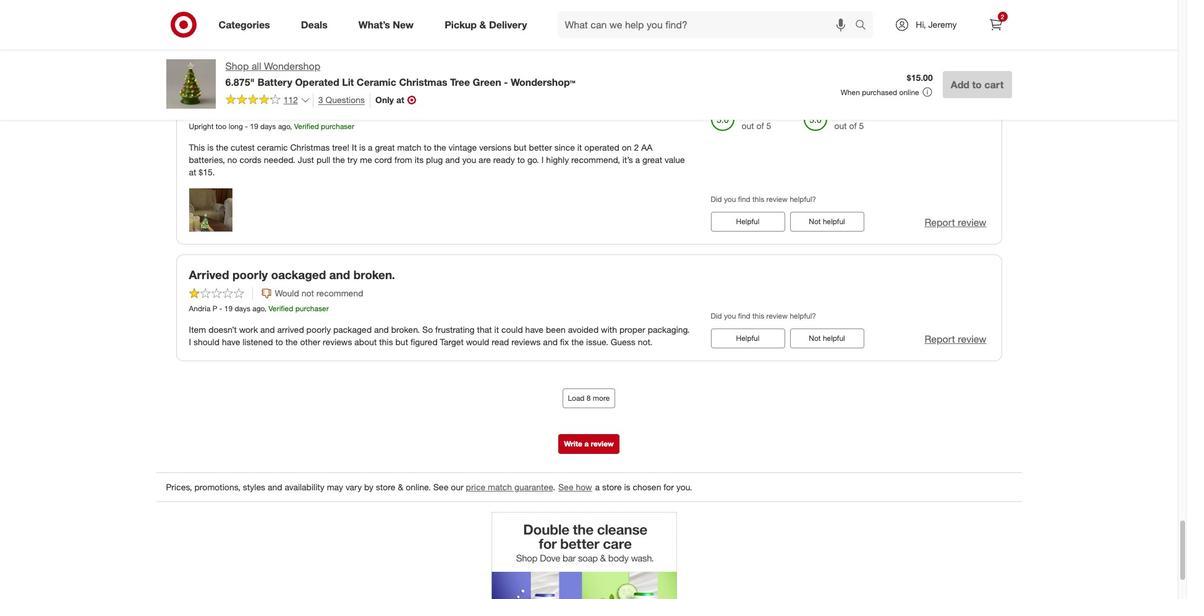 Task type: locate. For each thing, give the bounding box(es) containing it.
2 helpful from the top
[[823, 217, 845, 226]]

1 horizontal spatial ago
[[278, 122, 290, 131]]

helpful?
[[790, 12, 816, 22], [790, 195, 816, 204], [790, 311, 816, 321]]

report review button
[[925, 216, 986, 230], [925, 333, 986, 347]]

cutest
[[231, 142, 255, 153]]

online
[[899, 88, 919, 97]]

1 vertical spatial helpful button
[[711, 212, 785, 232]]

.
[[553, 482, 555, 493]]

2 vertical spatial helpful button
[[711, 329, 785, 349]]

been
[[546, 325, 566, 335]]

2 right jeremy
[[1001, 13, 1004, 20]]

1 vertical spatial purchased
[[862, 88, 897, 97]]

0 vertical spatial poorly
[[232, 268, 268, 282]]

battery
[[257, 76, 292, 88]]

and up would not recommend
[[329, 268, 350, 282]]

0 vertical spatial did
[[711, 12, 722, 22]]

report review
[[925, 216, 986, 229], [925, 333, 986, 346]]

purchased
[[636, 7, 677, 17], [862, 88, 897, 97]]

see how button
[[558, 481, 593, 494]]

it inside 'this is the cutest ceramic christmas tree! it is a great match to the vintage versions but better since it operated on 2 aa batteries, no cords needed. just pull the try me cord from its plug and you are ready to go. i highly recommend, it's a great value at $15.'
[[352, 142, 357, 153]]

2 report review from the top
[[925, 333, 986, 346]]

an
[[577, 7, 587, 17]]

for left you.
[[664, 482, 674, 493]]

2 vertical spatial helpful
[[736, 334, 759, 343]]

0 horizontal spatial reviews
[[323, 337, 352, 347]]

this
[[189, 142, 205, 153]]

1 vertical spatial it
[[494, 325, 499, 335]]

1 vertical spatial at
[[189, 167, 196, 177]]

poorly up other
[[306, 325, 331, 335]]

2 right on
[[634, 142, 639, 153]]

more
[[593, 394, 610, 403]]

styles
[[243, 482, 265, 493]]

verified up arrived
[[269, 304, 293, 313]]

recommend down 3
[[302, 106, 348, 116]]

2 5 from the left
[[859, 120, 864, 131]]

1 vertical spatial -
[[245, 122, 248, 131]]

1 helpful button from the top
[[711, 30, 785, 50]]

work
[[239, 325, 258, 335]]

days up work
[[235, 304, 250, 313]]

0 vertical spatial it
[[577, 142, 582, 153]]

christmas inside shop all wondershop 6.875" battery operated lit ceramic christmas tree green - wondershop™
[[399, 76, 447, 88]]

& down right
[[479, 18, 486, 31]]

1 vertical spatial ,
[[264, 304, 266, 313]]

1 report review button from the top
[[925, 216, 986, 230]]

see left our
[[433, 482, 448, 493]]

1 horizontal spatial is
[[359, 142, 366, 153]]

by
[[364, 482, 373, 493]]

helpful button for would not recommend
[[711, 329, 785, 349]]

figured
[[411, 337, 438, 347]]

the
[[465, 7, 478, 17], [216, 142, 228, 153], [434, 142, 446, 153], [333, 155, 345, 165], [285, 337, 298, 347], [571, 337, 584, 347]]

2 report from the top
[[925, 333, 955, 346]]

with
[[601, 325, 617, 335]]

better
[[529, 142, 552, 153]]

match up from
[[397, 142, 421, 153]]

& inside pickup & delivery link
[[479, 18, 486, 31]]

i right the glad
[[631, 7, 633, 17]]

love it!!!!
[[189, 85, 239, 100]]

shop all wondershop 6.875" battery operated lit ceramic christmas tree green - wondershop™
[[225, 60, 575, 88]]

and
[[445, 155, 460, 165], [329, 268, 350, 282], [260, 325, 275, 335], [374, 325, 389, 335], [543, 337, 558, 347], [268, 482, 282, 493]]

it up try
[[352, 142, 357, 153]]

0 vertical spatial match
[[397, 142, 421, 153]]

purchased left it.
[[636, 7, 677, 17]]

did you find this review helpful? for out of 5
[[711, 195, 816, 204]]

helpful button
[[711, 30, 785, 50], [711, 212, 785, 232], [711, 329, 785, 349]]

1 vertical spatial great
[[642, 155, 662, 165]]

1 vertical spatial 2
[[634, 142, 639, 153]]

1 horizontal spatial see
[[558, 482, 574, 493]]

search button
[[850, 11, 879, 41]]

recommend
[[302, 106, 348, 116], [316, 288, 363, 298]]

19 right long in the left top of the page
[[250, 122, 258, 131]]

not
[[809, 35, 821, 44], [809, 217, 821, 226], [809, 334, 821, 343]]

christmas up 'categories'
[[219, 7, 259, 17]]

christmas left tree at top
[[399, 76, 447, 88]]

image of 6.875" battery operated lit ceramic christmas tree green - wondershop™ image
[[166, 59, 215, 109]]

1 horizontal spatial value
[[742, 108, 764, 119]]

not for would not recommend
[[809, 334, 821, 343]]

store right the by
[[376, 482, 395, 493]]

not helpful for would not recommend
[[809, 334, 845, 343]]

1 report review from the top
[[925, 216, 986, 229]]

the up the no
[[216, 142, 228, 153]]

5 inside value out of 5
[[766, 120, 771, 131]]

value
[[742, 108, 764, 119], [665, 155, 685, 165]]

0 horizontal spatial purchased
[[636, 7, 677, 17]]

it left brings
[[415, 7, 420, 17]]

value inside 'this is the cutest ceramic christmas tree! it is a great match to the vintage versions but better since it operated on 2 aa batteries, no cords needed. just pull the try me cord from its plug and you are ready to go. i highly recommend, it's a great value at $15.'
[[665, 155, 685, 165]]

see right the .
[[558, 482, 574, 493]]

store right the how
[[602, 482, 622, 493]]

cords
[[240, 155, 261, 165]]

i right go.
[[542, 155, 544, 165]]

1 vertical spatial not helpful button
[[790, 212, 864, 232]]

1 horizontal spatial purchased
[[862, 88, 897, 97]]

report review button for would not recommend
[[925, 333, 986, 347]]

at left $15.
[[189, 167, 196, 177]]

2 vertical spatial i
[[189, 337, 191, 347]]

ready
[[493, 155, 515, 165]]

0 horizontal spatial out
[[742, 120, 754, 131]]

guarantee
[[514, 482, 553, 493]]

would down 112
[[275, 106, 299, 116]]

0 vertical spatial christmas
[[219, 7, 259, 17]]

2 horizontal spatial is
[[624, 482, 630, 493]]

value out of 5
[[742, 108, 771, 131]]

cord
[[375, 155, 392, 165]]

helpful for out of 5
[[736, 217, 759, 226]]

, up listened
[[264, 304, 266, 313]]

8
[[587, 394, 591, 403]]

guest review image 1 of 1, zoom in image
[[189, 189, 232, 232]]

3 helpful button from the top
[[711, 329, 785, 349]]

112
[[283, 95, 298, 105]]

1 reviews from the left
[[323, 337, 352, 347]]

1 helpful from the top
[[736, 35, 759, 44]]

ago up work
[[252, 304, 264, 313]]

- right green
[[504, 76, 508, 88]]

would for poorly
[[275, 288, 299, 298]]

2 report review button from the top
[[925, 333, 986, 347]]

is left chosen
[[624, 482, 630, 493]]

1 vertical spatial but
[[395, 337, 408, 347]]

would down arrived poorly oackaged and broken.
[[275, 288, 299, 298]]

& left online.
[[398, 482, 403, 493]]

0 vertical spatial not helpful
[[809, 35, 845, 44]]

the right fix
[[571, 337, 584, 347]]

1 vertical spatial have
[[222, 337, 240, 347]]

2 helpful from the top
[[736, 217, 759, 226]]

write a review button
[[558, 435, 619, 454]]

not helpful button for would not recommend
[[790, 329, 864, 349]]

poorly up 'andria p - 19 days ago , verified purchaser' at the bottom left of page
[[232, 268, 268, 282]]

the down arrived
[[285, 337, 298, 347]]

reviews down could
[[511, 337, 541, 347]]

purchaser up tree!
[[321, 122, 354, 131]]

great up cord at the left top
[[375, 142, 395, 153]]

3 helpful from the top
[[823, 334, 845, 343]]

1 horizontal spatial it
[[577, 142, 582, 153]]

3 not helpful button from the top
[[790, 329, 864, 349]]

1 horizontal spatial reviews
[[511, 337, 541, 347]]

to right add
[[972, 78, 982, 91]]

2 vertical spatial not
[[809, 334, 821, 343]]

so
[[422, 325, 433, 335]]

great down aa
[[642, 155, 662, 165]]

1 did from the top
[[711, 12, 722, 22]]

christmas
[[219, 7, 259, 17], [399, 76, 447, 88], [290, 142, 330, 153]]

packaged
[[333, 325, 372, 335]]

purchaser down not
[[295, 304, 329, 313]]

broken. up would not recommend
[[353, 268, 395, 282]]

0 horizontal spatial 19
[[224, 304, 233, 313]]

only
[[375, 95, 394, 105]]

0 horizontal spatial verified
[[269, 304, 293, 313]]

0 horizontal spatial it
[[352, 142, 357, 153]]

but left figured at left bottom
[[395, 337, 408, 347]]

verified down would recommend
[[294, 122, 319, 131]]

prices,
[[166, 482, 192, 493]]

and up listened
[[260, 325, 275, 335]]

1 vertical spatial report
[[925, 333, 955, 346]]

1 horizontal spatial match
[[488, 482, 512, 493]]

2 did you find this review helpful? from the top
[[711, 195, 816, 204]]

find for out of 5
[[738, 195, 750, 204]]

perfect
[[189, 7, 217, 17]]

match right 'price'
[[488, 482, 512, 493]]

1 would from the top
[[275, 106, 299, 116]]

since
[[554, 142, 575, 153]]

2 vertical spatial -
[[219, 304, 222, 313]]

0 horizontal spatial &
[[398, 482, 403, 493]]

is up batteries,
[[207, 142, 214, 153]]

2 helpful button from the top
[[711, 212, 785, 232]]

right
[[480, 7, 497, 17]]

2 not helpful button from the top
[[790, 212, 864, 232]]

have down doesn't
[[222, 337, 240, 347]]

1 horizontal spatial christmas
[[290, 142, 330, 153]]

it's
[[622, 155, 633, 165]]

ago up ceramic
[[278, 122, 290, 131]]

0 horizontal spatial store
[[376, 482, 395, 493]]

days up ceramic
[[260, 122, 276, 131]]

1 horizontal spatial 5
[[859, 120, 864, 131]]

purchased right the when at the top right
[[862, 88, 897, 97]]

to up plug
[[424, 142, 432, 153]]

at right only
[[396, 95, 404, 105]]

1 horizontal spatial out
[[834, 120, 847, 131]]

1 not from the top
[[809, 35, 821, 44]]

1 horizontal spatial for
[[664, 482, 674, 493]]

0 horizontal spatial poorly
[[232, 268, 268, 282]]

1 vertical spatial not helpful
[[809, 217, 845, 226]]

ago
[[278, 122, 290, 131], [252, 304, 264, 313]]

1 horizontal spatial store
[[602, 482, 622, 493]]

but
[[514, 142, 526, 153], [395, 337, 408, 347]]

, down would recommend
[[290, 122, 292, 131]]

0 horizontal spatial 5
[[766, 120, 771, 131]]

have left been
[[525, 325, 543, 335]]

advertisement region
[[491, 512, 677, 600]]

2 not helpful from the top
[[809, 217, 845, 226]]

1 helpful? from the top
[[790, 12, 816, 22]]

2 not from the top
[[809, 217, 821, 226]]

3 did you find this review helpful? from the top
[[711, 311, 816, 321]]

0 vertical spatial report review button
[[925, 216, 986, 230]]

too
[[216, 122, 227, 131]]

1 vertical spatial 19
[[224, 304, 233, 313]]

3 did from the top
[[711, 311, 722, 321]]

it right since
[[577, 142, 582, 153]]

3 find from the top
[[738, 311, 750, 321]]

1 vertical spatial helpful
[[736, 217, 759, 226]]

1 horizontal spatial ,
[[290, 122, 292, 131]]

just
[[298, 155, 314, 165]]

the up plug
[[434, 142, 446, 153]]

1 horizontal spatial poorly
[[306, 325, 331, 335]]

i inside 'this is the cutest ceramic christmas tree! it is a great match to the vintage versions but better since it operated on 2 aa batteries, no cords needed. just pull the try me cord from its plug and you are ready to go. i highly recommend, it's a great value at $15.'
[[542, 155, 544, 165]]

1 vertical spatial christmas
[[399, 76, 447, 88]]

0 vertical spatial would
[[275, 106, 299, 116]]

2 find from the top
[[738, 195, 750, 204]]

hi,
[[916, 19, 926, 30]]

1 vertical spatial ago
[[252, 304, 264, 313]]

1 horizontal spatial i
[[542, 155, 544, 165]]

0 vertical spatial helpful button
[[711, 30, 785, 50]]

0 horizontal spatial for
[[279, 7, 289, 17]]

broken. left so
[[391, 325, 420, 335]]

2 would from the top
[[275, 288, 299, 298]]

helpful
[[736, 35, 759, 44], [736, 217, 759, 226], [736, 334, 759, 343]]

avoided
[[568, 325, 599, 335]]

1 horizontal spatial &
[[479, 18, 486, 31]]

1 vertical spatial i
[[542, 155, 544, 165]]

it right that
[[494, 325, 499, 335]]

0 horizontal spatial it
[[494, 325, 499, 335]]

2 vertical spatial helpful?
[[790, 311, 816, 321]]

doesn't
[[208, 325, 237, 335]]

3 helpful? from the top
[[790, 311, 816, 321]]

to
[[972, 78, 982, 91], [424, 142, 432, 153], [517, 155, 525, 165], [275, 337, 283, 347]]

recommend right not
[[316, 288, 363, 298]]

1 vertical spatial would
[[275, 288, 299, 298]]

i down item
[[189, 337, 191, 347]]

3 helpful from the top
[[736, 334, 759, 343]]

a up me
[[368, 142, 373, 153]]

and down vintage
[[445, 155, 460, 165]]

love
[[189, 85, 215, 100]]

review
[[766, 12, 788, 22], [766, 195, 788, 204], [958, 216, 986, 229], [766, 311, 788, 321], [958, 333, 986, 346], [591, 439, 614, 449]]

2 vertical spatial did you find this review helpful?
[[711, 311, 816, 321]]

0 vertical spatial i
[[631, 7, 633, 17]]

0 horizontal spatial match
[[397, 142, 421, 153]]

at inside 'this is the cutest ceramic christmas tree! it is a great match to the vintage versions but better since it operated on 2 aa batteries, no cords needed. just pull the try me cord from its plug and you are ready to go. i highly recommend, it's a great value at $15.'
[[189, 167, 196, 177]]

did you find this review helpful?
[[711, 12, 816, 22], [711, 195, 816, 204], [711, 311, 816, 321]]

0 vertical spatial ,
[[290, 122, 292, 131]]

1 horizontal spatial it
[[415, 7, 420, 17]]

2 horizontal spatial christmas
[[399, 76, 447, 88]]

is up me
[[359, 142, 366, 153]]

listened
[[243, 337, 273, 347]]

3 not from the top
[[809, 334, 821, 343]]

andria
[[189, 304, 210, 313]]

2 reviews from the left
[[511, 337, 541, 347]]

reviews down packaged
[[323, 337, 352, 347]]

what's new
[[358, 18, 414, 31]]

poorly
[[232, 268, 268, 282], [306, 325, 331, 335]]

add
[[951, 78, 969, 91]]

i
[[631, 7, 633, 17], [542, 155, 544, 165], [189, 337, 191, 347]]

would recommend
[[275, 106, 348, 116]]

19 right p
[[224, 304, 233, 313]]

-
[[504, 76, 508, 88], [245, 122, 248, 131], [219, 304, 222, 313]]

it inside item doesn't work and arrived poorly packaged and broken. so frustrating that it could have been avoided with proper packaging. i should have listened to the other reviews about this but figured target would read reviews and fix the issue. guess not.
[[494, 325, 499, 335]]

1 horizontal spatial days
[[260, 122, 276, 131]]

1 vertical spatial it
[[352, 142, 357, 153]]

1 horizontal spatial 2
[[1001, 13, 1004, 20]]

that
[[477, 325, 492, 335]]

3 not helpful from the top
[[809, 334, 845, 343]]

helpful button for out of 5
[[711, 212, 785, 232]]

3
[[318, 95, 323, 105]]

1 5 from the left
[[766, 120, 771, 131]]

1 out from the left
[[742, 120, 754, 131]]

0 vertical spatial for
[[279, 7, 289, 17]]

1 did you find this review helpful? from the top
[[711, 12, 816, 22]]

0 vertical spatial &
[[479, 18, 486, 31]]

only at
[[375, 95, 404, 105]]

0 horizontal spatial see
[[433, 482, 448, 493]]

0 horizontal spatial i
[[189, 337, 191, 347]]

a right write
[[584, 439, 589, 449]]

for right tree
[[279, 7, 289, 17]]

amount
[[500, 7, 529, 17]]

1 vertical spatial report review button
[[925, 333, 986, 347]]

wondershop
[[264, 60, 320, 72]]

2 see from the left
[[558, 482, 574, 493]]

to down arrived
[[275, 337, 283, 347]]

this for 1st "not helpful" button from the top
[[752, 12, 764, 22]]

broken. inside item doesn't work and arrived poorly packaged and broken. so frustrating that it could have been avoided with proper packaging. i should have listened to the other reviews about this but figured target would read reviews and fix the issue. guess not.
[[391, 325, 420, 335]]

0 vertical spatial did you find this review helpful?
[[711, 12, 816, 22]]

- right long in the left top of the page
[[245, 122, 248, 131]]

christmas up just
[[290, 142, 330, 153]]

2 store from the left
[[602, 482, 622, 493]]

packaging.
[[648, 325, 690, 335]]

could
[[501, 325, 523, 335]]

- right p
[[219, 304, 222, 313]]

0 vertical spatial broken.
[[353, 268, 395, 282]]

write a review
[[564, 439, 614, 449]]

the down tree!
[[333, 155, 345, 165]]

2 did from the top
[[711, 195, 722, 204]]

out of 5
[[834, 120, 864, 131]]

would for it!!!!
[[275, 106, 299, 116]]

1 report from the top
[[925, 216, 955, 229]]

2 vertical spatial did
[[711, 311, 722, 321]]

0 vertical spatial great
[[375, 142, 395, 153]]

fix
[[560, 337, 569, 347]]

load 8 more
[[568, 394, 610, 403]]

2 helpful? from the top
[[790, 195, 816, 204]]

search
[[850, 20, 879, 32]]

item doesn't work and arrived poorly packaged and broken. so frustrating that it could have been avoided with proper packaging. i should have listened to the other reviews about this but figured target would read reviews and fix the issue. guess not.
[[189, 325, 690, 347]]

this for "not helpful" button corresponding to would not recommend
[[752, 311, 764, 321]]

,
[[290, 122, 292, 131], [264, 304, 266, 313]]

0 vertical spatial helpful
[[823, 35, 845, 44]]

not for out of 5
[[809, 217, 821, 226]]

did for out of 5
[[711, 195, 722, 204]]

but up ready
[[514, 142, 526, 153]]

0 vertical spatial helpful?
[[790, 12, 816, 22]]

you
[[724, 12, 736, 22], [462, 155, 476, 165], [724, 195, 736, 204], [724, 311, 736, 321]]

1 vertical spatial did you find this review helpful?
[[711, 195, 816, 204]]



Task type: describe. For each thing, give the bounding box(es) containing it.
1 helpful from the top
[[823, 35, 845, 44]]

vary
[[346, 482, 362, 493]]

0 vertical spatial at
[[396, 95, 404, 105]]

on
[[622, 142, 632, 153]]

and right 'styles'
[[268, 482, 282, 493]]

what's
[[358, 18, 390, 31]]

proper
[[619, 325, 645, 335]]

2 link
[[982, 11, 1009, 38]]

to inside item doesn't work and arrived poorly packaged and broken. so frustrating that it could have been avoided with proper packaging. i should have listened to the other reviews about this but figured target would read reviews and fix the issue. guess not.
[[275, 337, 283, 347]]

this inside item doesn't work and arrived poorly packaged and broken. so frustrating that it could have been avoided with proper packaging. i should have listened to the other reviews about this but figured target would read reviews and fix the issue. guess not.
[[379, 337, 393, 347]]

no
[[227, 155, 237, 165]]

go.
[[527, 155, 539, 165]]

guess
[[611, 337, 635, 347]]

report for would not recommend
[[925, 333, 955, 346]]

poorly inside item doesn't work and arrived poorly packaged and broken. so frustrating that it could have been avoided with proper packaging. i should have listened to the other reviews about this but figured target would read reviews and fix the issue. guess not.
[[306, 325, 331, 335]]

0 horizontal spatial ago
[[252, 304, 264, 313]]

to left go.
[[517, 155, 525, 165]]

$15.
[[199, 167, 215, 177]]

load
[[568, 394, 585, 403]]

2 inside 'this is the cutest ceramic christmas tree! it is a great match to the vintage versions but better since it operated on 2 aa batteries, no cords needed. just pull the try me cord from its plug and you are ready to go. i highly recommend, it's a great value at $15.'
[[634, 142, 639, 153]]

helpful? for would not recommend
[[790, 311, 816, 321]]

tree
[[450, 76, 470, 88]]

i inside item doesn't work and arrived poorly packaged and broken. so frustrating that it could have been avoided with proper packaging. i should have listened to the other reviews about this but figured target would read reviews and fix the issue. guess not.
[[189, 337, 191, 347]]

helpful for out of 5
[[823, 217, 845, 226]]

a right the how
[[595, 482, 600, 493]]

questions
[[326, 95, 365, 105]]

1 vertical spatial purchaser
[[295, 304, 329, 313]]

report for out of 5
[[925, 216, 955, 229]]

item
[[189, 325, 206, 335]]

report review for would not recommend
[[925, 333, 986, 346]]

you.
[[676, 482, 692, 493]]

you inside 'this is the cutest ceramic christmas tree! it is a great match to the vintage versions but better since it operated on 2 aa batteries, no cords needed. just pull the try me cord from its plug and you are ready to go. i highly recommend, it's a great value at $15.'
[[462, 155, 476, 165]]

1 store from the left
[[376, 482, 395, 493]]

0 horizontal spatial -
[[219, 304, 222, 313]]

add to cart
[[951, 78, 1004, 91]]

cart
[[984, 78, 1004, 91]]

0 vertical spatial purchased
[[636, 7, 677, 17]]

versions
[[479, 142, 511, 153]]

but inside item doesn't work and arrived poorly packaged and broken. so frustrating that it could have been avoided with proper packaging. i should have listened to the other reviews about this but figured target would read reviews and fix the issue. guess not.
[[395, 337, 408, 347]]

a inside button
[[584, 439, 589, 449]]

read
[[492, 337, 509, 347]]

1 vertical spatial recommend
[[316, 288, 363, 298]]

not helpful for out of 5
[[809, 217, 845, 226]]

find for would not recommend
[[738, 311, 750, 321]]

not helpful button for out of 5
[[790, 212, 864, 232]]

but inside 'this is the cutest ceramic christmas tree! it is a great match to the vintage versions but better since it operated on 2 aa batteries, no cords needed. just pull the try me cord from its plug and you are ready to go. i highly recommend, it's a great value at $15.'
[[514, 142, 526, 153]]

1 vertical spatial &
[[398, 482, 403, 493]]

arrived poorly oackaged and broken.
[[189, 268, 395, 282]]

p
[[212, 304, 217, 313]]

needed.
[[264, 155, 295, 165]]

frustrating
[[435, 325, 475, 335]]

report review button for out of 5
[[925, 216, 986, 230]]

1 see from the left
[[433, 482, 448, 493]]

how
[[576, 482, 592, 493]]

0 vertical spatial purchaser
[[321, 122, 354, 131]]

arrived
[[189, 268, 229, 282]]

chosen
[[633, 482, 661, 493]]

6.875"
[[225, 76, 255, 88]]

helpful? for out of 5
[[790, 195, 816, 204]]

1 find from the top
[[738, 12, 750, 22]]

it!!!!
[[218, 85, 239, 100]]

this for "not helpful" button for out of 5
[[752, 195, 764, 204]]

are
[[479, 155, 491, 165]]

price match guarantee link
[[466, 482, 553, 493]]

andria p - 19 days ago , verified purchaser
[[189, 304, 329, 313]]

0 vertical spatial 2
[[1001, 13, 1004, 20]]

1 horizontal spatial have
[[525, 325, 543, 335]]

vintage
[[449, 142, 477, 153]]

0 vertical spatial it
[[415, 7, 420, 17]]

christmas inside 'this is the cutest ceramic christmas tree! it is a great match to the vintage versions but better since it operated on 2 aa batteries, no cords needed. just pull the try me cord from its plug and you are ready to go. i highly recommend, it's a great value at $15.'
[[290, 142, 330, 153]]

try
[[347, 155, 358, 165]]

$15.00
[[907, 72, 933, 83]]

upright too long - 19 days ago , verified purchaser
[[189, 122, 354, 131]]

0 vertical spatial verified
[[294, 122, 319, 131]]

value inside value out of 5
[[742, 108, 764, 119]]

helpful for would not recommend
[[823, 334, 845, 343]]

green
[[473, 76, 501, 88]]

new
[[393, 18, 414, 31]]

not.
[[638, 337, 653, 347]]

did for would not recommend
[[711, 311, 722, 321]]

0 vertical spatial recommend
[[302, 106, 348, 116]]

this is the cutest ceramic christmas tree! it is a great match to the vintage versions but better since it operated on 2 aa batteries, no cords needed. just pull the try me cord from its plug and you are ready to go. i highly recommend, it's a great value at $15.
[[189, 142, 685, 177]]

and inside 'this is the cutest ceramic christmas tree! it is a great match to the vintage versions but better since it operated on 2 aa batteries, no cords needed. just pull the try me cord from its plug and you are ready to go. i highly recommend, it's a great value at $15.'
[[445, 155, 460, 165]]

hi, jeremy
[[916, 19, 957, 30]]

0 vertical spatial ago
[[278, 122, 290, 131]]

1 vertical spatial match
[[488, 482, 512, 493]]

1 not helpful button from the top
[[790, 30, 864, 50]]

would
[[466, 337, 489, 347]]

3 questions link
[[313, 93, 365, 107]]

0 horizontal spatial of
[[532, 7, 539, 17]]

area.
[[589, 7, 608, 17]]

batteries,
[[189, 155, 225, 165]]

of inside value out of 5
[[757, 120, 764, 131]]

helpful for would not recommend
[[736, 334, 759, 343]]

and up the about
[[374, 325, 389, 335]]

1 horizontal spatial great
[[642, 155, 662, 165]]

it.
[[679, 7, 686, 17]]

categories link
[[208, 11, 285, 38]]

0 horizontal spatial is
[[207, 142, 214, 153]]

0 horizontal spatial have
[[222, 337, 240, 347]]

it inside 'this is the cutest ceramic christmas tree! it is a great match to the vintage versions but better since it operated on 2 aa batteries, no cords needed. just pull the try me cord from its plug and you are ready to go. i highly recommend, it's a great value at $15.'
[[577, 142, 582, 153]]

table,
[[298, 7, 320, 17]]

wherever.
[[376, 7, 413, 17]]

light
[[542, 7, 558, 17]]

pull
[[316, 155, 330, 165]]

price
[[466, 482, 485, 493]]

tree
[[261, 7, 276, 17]]

plug
[[426, 155, 443, 165]]

mantle,
[[345, 7, 374, 17]]

a left table,
[[291, 7, 296, 17]]

a right it's in the right top of the page
[[635, 155, 640, 165]]

report review for out of 5
[[925, 216, 986, 229]]

0 horizontal spatial christmas
[[219, 7, 259, 17]]

its
[[415, 155, 424, 165]]

the right just
[[465, 7, 478, 17]]

0 vertical spatial days
[[260, 122, 276, 131]]

lit
[[342, 76, 354, 88]]

1 horizontal spatial 19
[[250, 122, 258, 131]]

our
[[451, 482, 464, 493]]

- inside shop all wondershop 6.875" battery operated lit ceramic christmas tree green - wondershop™
[[504, 76, 508, 88]]

issue.
[[586, 337, 608, 347]]

pickup & delivery
[[445, 18, 527, 31]]

availability
[[285, 482, 324, 493]]

all
[[252, 60, 261, 72]]

2 horizontal spatial of
[[849, 120, 857, 131]]

to inside button
[[972, 78, 982, 91]]

did you find this review helpful? for would not recommend
[[711, 311, 816, 321]]

operated
[[584, 142, 619, 153]]

2 out from the left
[[834, 120, 847, 131]]

shop
[[225, 60, 249, 72]]

What can we help you find? suggestions appear below search field
[[557, 11, 858, 38]]

deals link
[[290, 11, 343, 38]]

out inside value out of 5
[[742, 120, 754, 131]]

target
[[440, 337, 464, 347]]

1 vertical spatial days
[[235, 304, 250, 313]]

match inside 'this is the cutest ceramic christmas tree! it is a great match to the vintage versions but better since it operated on 2 aa batteries, no cords needed. just pull the try me cord from its plug and you are ready to go. i highly recommend, it's a great value at $15.'
[[397, 142, 421, 153]]

deals
[[301, 18, 328, 31]]

into
[[560, 7, 575, 17]]

112 link
[[225, 93, 310, 108]]

recommend,
[[571, 155, 620, 165]]

1 vertical spatial verified
[[269, 304, 293, 313]]

delivery
[[489, 18, 527, 31]]

categories
[[219, 18, 270, 31]]

1 not helpful from the top
[[809, 35, 845, 44]]

and down been
[[543, 337, 558, 347]]



Task type: vqa. For each thing, say whether or not it's contained in the screenshot.
the left the value
yes



